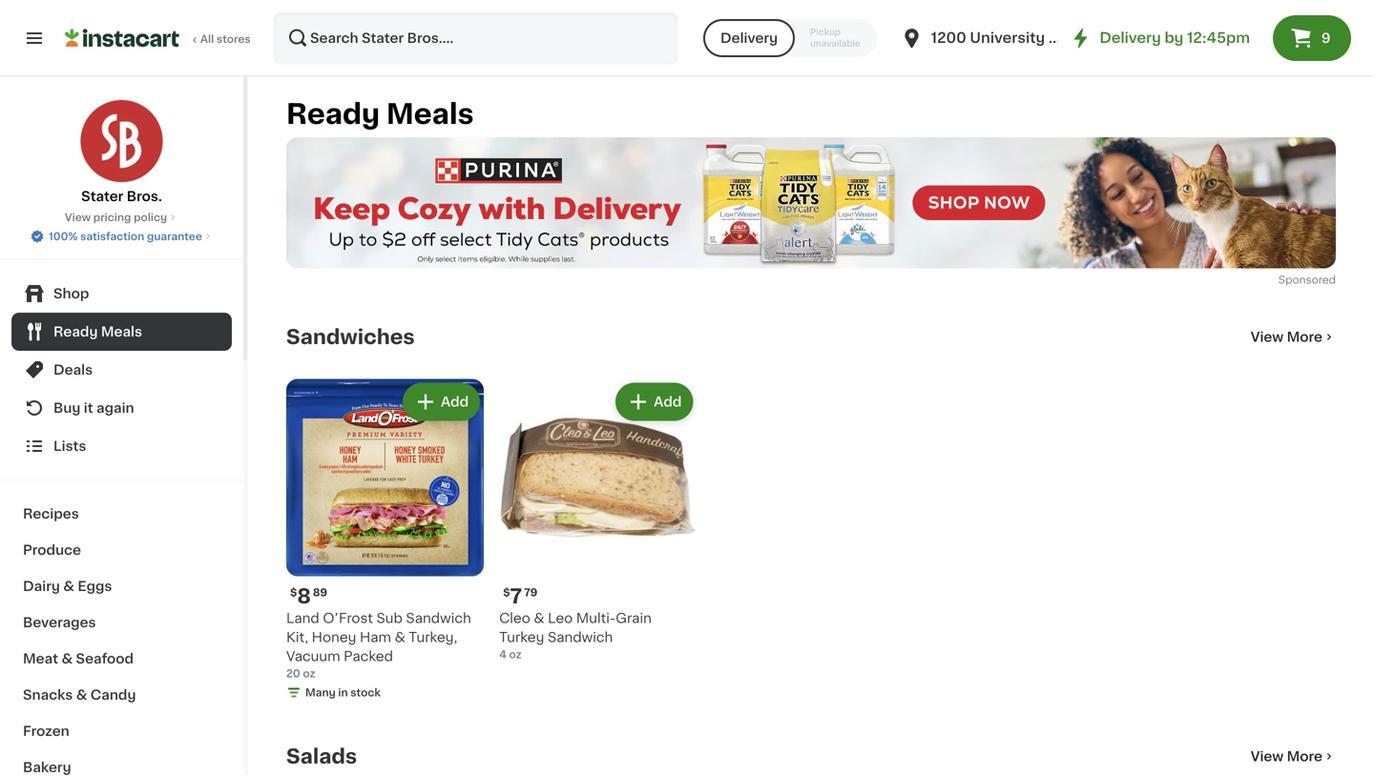 Task type: vqa. For each thing, say whether or not it's contained in the screenshot.
top ready
yes



Task type: locate. For each thing, give the bounding box(es) containing it.
2 add button from the left
[[618, 385, 691, 419]]

$ inside "$ 7 79"
[[503, 588, 510, 599]]

100% satisfaction guarantee button
[[30, 225, 214, 244]]

0 horizontal spatial meals
[[101, 325, 142, 339]]

packed
[[344, 651, 393, 664]]

1 vertical spatial view more
[[1251, 751, 1323, 764]]

cleo
[[499, 612, 530, 626]]

bakery
[[23, 762, 71, 775]]

0 vertical spatial view more link
[[1251, 328, 1336, 347]]

& inside cleo & leo multi-grain turkey sandwich 4 oz
[[534, 612, 545, 626]]

1 vertical spatial sandwich
[[548, 632, 613, 645]]

shop link
[[11, 275, 232, 313]]

9
[[1322, 31, 1331, 45]]

nsored
[[1299, 275, 1336, 285]]

o'frost
[[323, 612, 373, 626]]

1 horizontal spatial ready meals
[[286, 101, 474, 128]]

0 horizontal spatial $
[[290, 588, 297, 599]]

12:45pm
[[1187, 31, 1250, 45]]

2 view more from the top
[[1251, 751, 1323, 764]]

0 vertical spatial sandwich
[[406, 612, 471, 626]]

& left eggs
[[63, 580, 74, 594]]

0 vertical spatial more
[[1287, 331, 1323, 344]]

1 vertical spatial more
[[1287, 751, 1323, 764]]

$ inside $ 8 89
[[290, 588, 297, 599]]

ready
[[286, 101, 380, 128], [53, 325, 98, 339]]

sandwich inside cleo & leo multi-grain turkey sandwich 4 oz
[[548, 632, 613, 645]]

meat
[[23, 653, 58, 666]]

1 horizontal spatial sandwich
[[548, 632, 613, 645]]

oz inside land o'frost sub sandwich kit, honey ham & turkey, vacuum packed 20 oz
[[303, 669, 315, 680]]

delivery
[[1100, 31, 1161, 45], [721, 31, 778, 45]]

buy it again link
[[11, 389, 232, 428]]

1 horizontal spatial $
[[503, 588, 510, 599]]

bakery link
[[11, 750, 232, 776]]

79
[[524, 588, 538, 599]]

1 horizontal spatial delivery
[[1100, 31, 1161, 45]]

ham
[[360, 632, 391, 645]]

& right "meat"
[[62, 653, 73, 666]]

view more
[[1251, 331, 1323, 344], [1251, 751, 1323, 764]]

all
[[200, 34, 214, 44]]

1 add from the left
[[441, 396, 469, 409]]

1 vertical spatial meals
[[101, 325, 142, 339]]

1 vertical spatial view more link
[[1251, 748, 1336, 767]]

dairy
[[23, 580, 60, 594]]

& for leo
[[534, 612, 545, 626]]

0 horizontal spatial sandwich
[[406, 612, 471, 626]]

ave
[[1049, 31, 1076, 45]]

1 vertical spatial ready meals
[[53, 325, 142, 339]]

89
[[313, 588, 327, 599]]

1 horizontal spatial oz
[[509, 650, 522, 661]]

salads link
[[286, 746, 357, 769]]

more for salads
[[1287, 751, 1323, 764]]

&
[[63, 580, 74, 594], [534, 612, 545, 626], [395, 632, 405, 645], [62, 653, 73, 666], [76, 689, 87, 702]]

1 view more from the top
[[1251, 331, 1323, 344]]

2 add from the left
[[654, 396, 682, 409]]

university
[[970, 31, 1045, 45]]

add button for 8
[[405, 385, 478, 419]]

sandwich up "turkey,"
[[406, 612, 471, 626]]

sandwich
[[406, 612, 471, 626], [548, 632, 613, 645]]

1 horizontal spatial add button
[[618, 385, 691, 419]]

1 $ from the left
[[290, 588, 297, 599]]

delivery by 12:45pm
[[1100, 31, 1250, 45]]

$ for 8
[[290, 588, 297, 599]]

sandwich inside land o'frost sub sandwich kit, honey ham & turkey, vacuum packed 20 oz
[[406, 612, 471, 626]]

add
[[441, 396, 469, 409], [654, 396, 682, 409]]

1 vertical spatial ready
[[53, 325, 98, 339]]

1 horizontal spatial product group
[[499, 379, 697, 663]]

& down 'sub' on the bottom left of page
[[395, 632, 405, 645]]

& for seafood
[[62, 653, 73, 666]]

lists
[[53, 440, 86, 453]]

1200 university ave
[[931, 31, 1076, 45]]

0 vertical spatial meals
[[386, 101, 474, 128]]

view more link
[[1251, 328, 1336, 347], [1251, 748, 1336, 767]]

ready inside ready meals link
[[53, 325, 98, 339]]

1 vertical spatial view
[[1251, 331, 1284, 344]]

1 horizontal spatial meals
[[386, 101, 474, 128]]

1200 university ave button
[[901, 11, 1076, 65]]

delivery inside button
[[721, 31, 778, 45]]

bros.
[[127, 190, 162, 203]]

& for candy
[[76, 689, 87, 702]]

0 vertical spatial view more
[[1251, 331, 1323, 344]]

more for sandwiches
[[1287, 331, 1323, 344]]

1 view more link from the top
[[1251, 328, 1336, 347]]

add button
[[405, 385, 478, 419], [618, 385, 691, 419]]

snacks & candy link
[[11, 678, 232, 714]]

again
[[96, 402, 134, 415]]

0 horizontal spatial product group
[[286, 379, 484, 705]]

view
[[65, 212, 91, 223], [1251, 331, 1284, 344], [1251, 751, 1284, 764]]

turkey,
[[409, 632, 457, 645]]

ready meals inside ready meals link
[[53, 325, 142, 339]]

delivery for delivery by 12:45pm
[[1100, 31, 1161, 45]]

product group
[[286, 379, 484, 705], [499, 379, 697, 663]]

0 vertical spatial oz
[[509, 650, 522, 661]]

None search field
[[273, 11, 679, 65]]

produce
[[23, 544, 81, 557]]

guarantee
[[147, 231, 202, 242]]

sandwiches link
[[286, 326, 415, 349]]

stock
[[351, 688, 381, 699]]

& left leo
[[534, 612, 545, 626]]

in
[[338, 688, 348, 699]]

oz right 4
[[509, 650, 522, 661]]

meals down search field at the left of page
[[386, 101, 474, 128]]

2 vertical spatial view
[[1251, 751, 1284, 764]]

0 horizontal spatial oz
[[303, 669, 315, 680]]

view more for sandwiches
[[1251, 331, 1323, 344]]

2 $ from the left
[[503, 588, 510, 599]]

vacuum
[[286, 651, 340, 664]]

2 view more link from the top
[[1251, 748, 1336, 767]]

sandwich down multi-
[[548, 632, 613, 645]]

0 horizontal spatial ready
[[53, 325, 98, 339]]

1 product group from the left
[[286, 379, 484, 705]]

oz right 20
[[303, 669, 315, 680]]

more
[[1287, 331, 1323, 344], [1287, 751, 1323, 764]]

stater bros. link
[[80, 99, 164, 206]]

meals inside popup button
[[101, 325, 142, 339]]

sandwiches
[[286, 327, 415, 347]]

buy it again
[[53, 402, 134, 415]]

2 product group from the left
[[499, 379, 697, 663]]

deals
[[53, 364, 93, 377]]

$ left 89
[[290, 588, 297, 599]]

1 vertical spatial oz
[[303, 669, 315, 680]]

0 horizontal spatial delivery
[[721, 31, 778, 45]]

0 horizontal spatial add button
[[405, 385, 478, 419]]

100% satisfaction guarantee
[[49, 231, 202, 242]]

ready meals link
[[11, 313, 232, 351]]

add for 8
[[441, 396, 469, 409]]

1 horizontal spatial add
[[654, 396, 682, 409]]

& inside 'link'
[[76, 689, 87, 702]]

7
[[510, 587, 522, 607]]

stater bros. logo image
[[80, 99, 164, 183]]

meals
[[386, 101, 474, 128], [101, 325, 142, 339]]

oz
[[509, 650, 522, 661], [303, 669, 315, 680]]

Search field
[[275, 13, 677, 63]]

recipes
[[23, 508, 79, 521]]

1 more from the top
[[1287, 331, 1323, 344]]

meals up deals link
[[101, 325, 142, 339]]

& left candy
[[76, 689, 87, 702]]

product group containing 7
[[499, 379, 697, 663]]

2 more from the top
[[1287, 751, 1323, 764]]

0 horizontal spatial ready meals
[[53, 325, 142, 339]]

1 add button from the left
[[405, 385, 478, 419]]

product group containing 8
[[286, 379, 484, 705]]

honey
[[312, 632, 356, 645]]

buy
[[53, 402, 81, 415]]

& for eggs
[[63, 580, 74, 594]]

ready meals
[[286, 101, 474, 128], [53, 325, 142, 339]]

view for sandwiches
[[1251, 331, 1284, 344]]

0 vertical spatial ready meals
[[286, 101, 474, 128]]

0 vertical spatial ready
[[286, 101, 380, 128]]

$ left 79
[[503, 588, 510, 599]]

100%
[[49, 231, 78, 242]]

0 horizontal spatial add
[[441, 396, 469, 409]]



Task type: describe. For each thing, give the bounding box(es) containing it.
leo
[[548, 612, 573, 626]]

instacart logo image
[[65, 27, 179, 50]]

8
[[297, 587, 311, 607]]

beverages link
[[11, 605, 232, 641]]

deals link
[[11, 351, 232, 389]]

by
[[1165, 31, 1184, 45]]

& inside land o'frost sub sandwich kit, honey ham & turkey, vacuum packed 20 oz
[[395, 632, 405, 645]]

all stores
[[200, 34, 251, 44]]

ready meals button
[[11, 313, 232, 351]]

$ for 7
[[503, 588, 510, 599]]

grain
[[616, 612, 652, 626]]

service type group
[[703, 19, 878, 57]]

lists link
[[11, 428, 232, 466]]

1 horizontal spatial ready
[[286, 101, 380, 128]]

view for salads
[[1251, 751, 1284, 764]]

frozen
[[23, 725, 69, 739]]

delivery button
[[703, 19, 795, 57]]

produce link
[[11, 533, 232, 569]]

delivery by 12:45pm link
[[1069, 27, 1250, 50]]

seafood
[[76, 653, 134, 666]]

20
[[286, 669, 300, 680]]

view more link for sandwiches
[[1251, 328, 1336, 347]]

beverages
[[23, 617, 96, 630]]

view more for salads
[[1251, 751, 1323, 764]]

0 vertical spatial view
[[65, 212, 91, 223]]

land
[[286, 612, 319, 626]]

$ 7 79
[[503, 587, 538, 607]]

view pricing policy link
[[65, 210, 179, 225]]

many
[[305, 688, 336, 699]]

many in stock
[[305, 688, 381, 699]]

sub
[[376, 612, 403, 626]]

shop
[[53, 287, 89, 301]]

add for 7
[[654, 396, 682, 409]]

oz inside cleo & leo multi-grain turkey sandwich 4 oz
[[509, 650, 522, 661]]

land o'frost sub sandwich kit, honey ham & turkey, vacuum packed 20 oz
[[286, 612, 471, 680]]

dairy & eggs
[[23, 580, 112, 594]]

view more link for salads
[[1251, 748, 1336, 767]]

policy
[[134, 212, 167, 223]]

recipes link
[[11, 496, 232, 533]]

view pricing policy
[[65, 212, 167, 223]]

multi-
[[576, 612, 616, 626]]

dairy & eggs link
[[11, 569, 232, 605]]

9 button
[[1273, 15, 1351, 61]]

add button for 7
[[618, 385, 691, 419]]

meat & seafood link
[[11, 641, 232, 678]]

frozen link
[[11, 714, 232, 750]]

stores
[[217, 34, 251, 44]]

cleo & leo multi-grain turkey sandwich 4 oz
[[499, 612, 652, 661]]

candy
[[90, 689, 136, 702]]

$ 8 89
[[290, 587, 327, 607]]

salads
[[286, 747, 357, 767]]

snacks & candy
[[23, 689, 136, 702]]

• sponsored: keep cozy with delivery image
[[286, 137, 1336, 269]]

snacks
[[23, 689, 73, 702]]

meat & seafood
[[23, 653, 134, 666]]

stater
[[81, 190, 123, 203]]

spo
[[1279, 275, 1299, 285]]

all stores link
[[65, 11, 252, 65]]

pricing
[[93, 212, 131, 223]]

delivery for delivery
[[721, 31, 778, 45]]

eggs
[[78, 580, 112, 594]]

item carousel region
[[260, 372, 1336, 715]]

1200
[[931, 31, 967, 45]]

stater bros.
[[81, 190, 162, 203]]

4
[[499, 650, 507, 661]]

it
[[84, 402, 93, 415]]

satisfaction
[[80, 231, 144, 242]]

turkey
[[499, 632, 544, 645]]

kit,
[[286, 632, 308, 645]]



